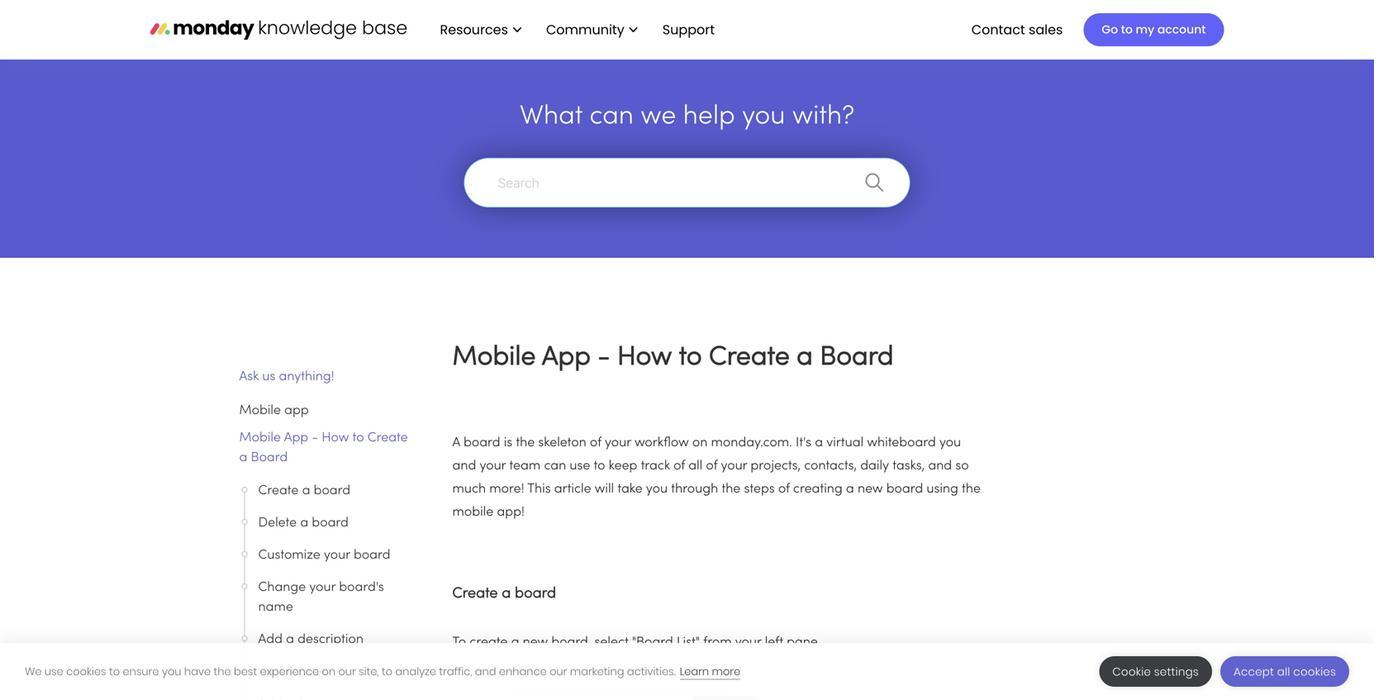 Task type: vqa. For each thing, say whether or not it's contained in the screenshot.
Your within Change your board's name
yes



Task type: describe. For each thing, give the bounding box(es) containing it.
1 horizontal spatial board
[[820, 345, 894, 371]]

tasks,
[[893, 460, 925, 472]]

cookie settings
[[1113, 664, 1200, 680]]

accept all cookies
[[1234, 664, 1337, 680]]

board inside customize your board "link"
[[354, 549, 391, 562]]

dialog containing cookie settings
[[0, 643, 1375, 700]]

select
[[595, 637, 629, 649]]

us
[[262, 371, 276, 383]]

0 vertical spatial can
[[590, 104, 634, 130]]

delete
[[258, 517, 297, 530]]

skeleton
[[539, 437, 587, 449]]

groups
[[286, 666, 328, 678]]

workflow
[[635, 437, 689, 449]]

app
[[285, 405, 309, 417]]

your left the 'left'
[[736, 637, 762, 649]]

of right track
[[674, 460, 685, 472]]

on inside a board is the skeleton of your workflow on monday.com. it's a virtual whiteboard you and your team can use to keep track of all of your projects, contacts, daily tasks, and so much more! this article will take you through the steps of creating a new board using the mobile app!
[[693, 437, 708, 449]]

is
[[504, 437, 513, 449]]

you right help
[[742, 104, 786, 130]]

so
[[956, 460, 969, 472]]

delete a board
[[258, 517, 349, 530]]

contacts,
[[805, 460, 857, 472]]

ask us anything!
[[239, 371, 335, 383]]

sales
[[1029, 20, 1064, 39]]

whiteboard
[[868, 437, 937, 449]]

steps
[[744, 483, 775, 496]]

board,
[[552, 637, 591, 649]]

1 our from the left
[[339, 664, 356, 679]]

through
[[672, 483, 719, 496]]

settings
[[1155, 664, 1200, 680]]

of right steps
[[779, 483, 790, 496]]

name
[[258, 601, 293, 614]]

0 horizontal spatial use
[[45, 664, 63, 679]]

community link
[[538, 16, 646, 44]]

learn
[[680, 664, 710, 679]]

your down "monday.com."
[[721, 460, 748, 472]]

to create a new board, select "board list" from your left pane.
[[453, 637, 821, 649]]

we
[[25, 664, 42, 679]]

cookie
[[1113, 664, 1152, 680]]

will
[[595, 483, 614, 496]]

0 horizontal spatial mobile app - how to create a board
[[239, 432, 408, 464]]

creating
[[794, 483, 843, 496]]

add groups link
[[258, 662, 412, 682]]

the left best
[[214, 664, 231, 679]]

0 vertical spatial create a board
[[258, 485, 351, 497]]

monday.com logo image
[[150, 12, 407, 47]]

change
[[258, 582, 306, 594]]

from
[[704, 637, 732, 649]]

contact sales link
[[964, 16, 1072, 44]]

using
[[927, 483, 959, 496]]

board inside create a board link
[[314, 485, 351, 497]]

what can we help you with?
[[520, 104, 855, 130]]

app!
[[497, 506, 525, 519]]

site,
[[359, 664, 379, 679]]

more
[[712, 664, 741, 679]]

a board is the skeleton of your workflow on monday.com. it's a virtual whiteboard you and your team can use to keep track of all of your projects, contacts, daily tasks, and so much more! this article will take you through the steps of creating a new board using the mobile app!
[[453, 437, 981, 519]]

go to my account link
[[1084, 13, 1225, 46]]

board's
[[339, 582, 384, 594]]

all inside a board is the skeleton of your workflow on monday.com. it's a virtual whiteboard you and your team can use to keep track of all of your projects, contacts, daily tasks, and so much more! this article will take you through the steps of creating a new board using the mobile app!
[[689, 460, 703, 472]]

much
[[453, 483, 486, 496]]

add a description link
[[258, 630, 412, 650]]

resources link
[[432, 16, 530, 44]]

create a board link
[[258, 481, 412, 501]]

take
[[618, 483, 643, 496]]

mobile app - how to create a board link
[[239, 428, 413, 468]]

board down "tasks,"
[[887, 483, 924, 496]]

we use cookies to ensure you have the best experience on our site, to analyze traffic, and enhance our marketing activities. learn more
[[25, 664, 741, 679]]

team
[[510, 460, 541, 472]]

mobile for mobile app - how to create a board link on the left bottom of the page
[[239, 432, 281, 444]]

go
[[1102, 21, 1119, 38]]

projects,
[[751, 460, 801, 472]]

customize your board
[[258, 549, 391, 562]]

account
[[1158, 21, 1207, 38]]

mobile
[[453, 506, 494, 519]]

to
[[453, 637, 466, 649]]

a inside mobile app - how to create a board
[[239, 452, 247, 464]]

more!
[[490, 483, 525, 496]]

virtual
[[827, 437, 864, 449]]

daily
[[861, 460, 890, 472]]

traffic,
[[439, 664, 472, 679]]

experience
[[260, 664, 319, 679]]

and left so at the right
[[929, 460, 953, 472]]

enhance
[[499, 664, 547, 679]]

community
[[546, 20, 625, 39]]

board right a
[[464, 437, 501, 449]]

to inside mobile app - how to create a board link
[[353, 432, 364, 444]]

can inside a board is the skeleton of your workflow on monday.com. it's a virtual whiteboard you and your team can use to keep track of all of your projects, contacts, daily tasks, and so much more! this article will take you through the steps of creating a new board using the mobile app!
[[544, 460, 566, 472]]

article
[[555, 483, 592, 496]]



Task type: locate. For each thing, give the bounding box(es) containing it.
can left we at the top of page
[[590, 104, 634, 130]]

main element
[[424, 0, 1225, 60]]

customize
[[258, 549, 321, 562]]

board up customize your board "link"
[[312, 517, 349, 530]]

use up article
[[570, 460, 591, 472]]

what
[[520, 104, 583, 130]]

add inside add a description link
[[258, 634, 283, 646]]

0 horizontal spatial on
[[322, 664, 336, 679]]

1 horizontal spatial cookies
[[1294, 664, 1337, 680]]

create a board up create
[[453, 587, 556, 601]]

1 cookies from the left
[[66, 664, 106, 679]]

new inside a board is the skeleton of your workflow on monday.com. it's a virtual whiteboard you and your team can use to keep track of all of your projects, contacts, daily tasks, and so much more! this article will take you through the steps of creating a new board using the mobile app!
[[858, 483, 883, 496]]

add groups
[[258, 666, 328, 678]]

cookie settings button
[[1100, 656, 1213, 687]]

1 add from the top
[[258, 634, 283, 646]]

2 cookies from the left
[[1294, 664, 1337, 680]]

1 horizontal spatial can
[[590, 104, 634, 130]]

2 add from the top
[[258, 666, 283, 678]]

your down customize your board
[[310, 582, 336, 594]]

support
[[663, 20, 715, 39]]

0 horizontal spatial cookies
[[66, 664, 106, 679]]

contact
[[972, 20, 1026, 39]]

with?
[[793, 104, 855, 130]]

0 vertical spatial -
[[598, 345, 611, 371]]

1 horizontal spatial on
[[693, 437, 708, 449]]

-
[[598, 345, 611, 371], [312, 432, 318, 444]]

our down board,
[[550, 664, 568, 679]]

our left site, at the left of page
[[339, 664, 356, 679]]

1 horizontal spatial all
[[1278, 664, 1291, 680]]

0 horizontal spatial our
[[339, 664, 356, 679]]

your
[[605, 437, 631, 449], [480, 460, 506, 472], [721, 460, 748, 472], [324, 549, 350, 562], [310, 582, 336, 594], [736, 637, 762, 649]]

add a description
[[258, 634, 364, 646]]

anything!
[[279, 371, 335, 383]]

accept all cookies button
[[1221, 656, 1350, 687]]

1 vertical spatial create a board
[[453, 587, 556, 601]]

2 our from the left
[[550, 664, 568, 679]]

None search field
[[456, 158, 919, 208]]

you down track
[[646, 483, 668, 496]]

analyze
[[396, 664, 437, 679]]

help
[[683, 104, 736, 130]]

the down so at the right
[[962, 483, 981, 496]]

0 vertical spatial add
[[258, 634, 283, 646]]

1 vertical spatial how
[[322, 432, 349, 444]]

0 horizontal spatial new
[[523, 637, 548, 649]]

create a board up delete a board
[[258, 485, 351, 497]]

use right 'we'
[[45, 664, 63, 679]]

on right workflow
[[693, 437, 708, 449]]

create inside mobile app - how to create a board
[[368, 432, 408, 444]]

list containing resources
[[424, 0, 728, 60]]

create a board
[[258, 485, 351, 497], [453, 587, 556, 601]]

your up 'keep' at the bottom
[[605, 437, 631, 449]]

all inside button
[[1278, 664, 1291, 680]]

list"
[[677, 637, 700, 649]]

- inside mobile app - how to create a board link
[[312, 432, 318, 444]]

1 vertical spatial board
[[251, 452, 288, 464]]

board up delete a board link
[[314, 485, 351, 497]]

your inside "link"
[[324, 549, 350, 562]]

1 horizontal spatial use
[[570, 460, 591, 472]]

board inside delete a board link
[[312, 517, 349, 530]]

activities.
[[627, 664, 676, 679]]

board up board,
[[515, 587, 556, 601]]

you left have
[[162, 664, 181, 679]]

all
[[689, 460, 703, 472], [1278, 664, 1291, 680]]

change your board's name link
[[258, 578, 412, 618]]

0 horizontal spatial how
[[322, 432, 349, 444]]

contact sales
[[972, 20, 1064, 39]]

your down delete a board link
[[324, 549, 350, 562]]

your inside change your board's name
[[310, 582, 336, 594]]

my
[[1136, 21, 1155, 38]]

cookies for all
[[1294, 664, 1337, 680]]

1 horizontal spatial create a board
[[453, 587, 556, 601]]

1 vertical spatial mobile app - how to create a board
[[239, 432, 408, 464]]

cookies for use
[[66, 664, 106, 679]]

left
[[765, 637, 784, 649]]

cookies right 'we'
[[66, 664, 106, 679]]

delete a board link
[[258, 513, 412, 533]]

add for add a description
[[258, 634, 283, 646]]

2 vertical spatial mobile
[[239, 432, 281, 444]]

description
[[298, 634, 364, 646]]

cookies right accept
[[1294, 664, 1337, 680]]

mobile app - how to create a board
[[453, 345, 894, 371], [239, 432, 408, 464]]

0 horizontal spatial app
[[284, 432, 309, 444]]

a
[[453, 437, 460, 449]]

0 vertical spatial mobile app - how to create a board
[[453, 345, 894, 371]]

mobile for mobile app link
[[239, 405, 281, 417]]

of
[[590, 437, 602, 449], [674, 460, 685, 472], [706, 460, 718, 472], [779, 483, 790, 496]]

1 horizontal spatial app
[[542, 345, 591, 371]]

0 vertical spatial board
[[820, 345, 894, 371]]

learn more link
[[680, 664, 741, 680]]

customize your board link
[[258, 546, 412, 565]]

on
[[693, 437, 708, 449], [322, 664, 336, 679]]

0 vertical spatial all
[[689, 460, 703, 472]]

the left steps
[[722, 483, 741, 496]]

1 vertical spatial new
[[523, 637, 548, 649]]

Search search field
[[464, 158, 911, 208]]

marketing
[[570, 664, 625, 679]]

1 vertical spatial -
[[312, 432, 318, 444]]

and
[[453, 460, 476, 472], [929, 460, 953, 472], [475, 664, 497, 679]]

main content
[[0, 50, 1375, 700]]

resources
[[440, 20, 508, 39]]

the right is
[[516, 437, 535, 449]]

1 vertical spatial mobile
[[239, 405, 281, 417]]

0 vertical spatial mobile
[[453, 345, 536, 371]]

best
[[234, 664, 257, 679]]

monday.com.
[[711, 437, 793, 449]]

1 vertical spatial app
[[284, 432, 309, 444]]

1 vertical spatial use
[[45, 664, 63, 679]]

"board
[[632, 637, 674, 649]]

list
[[424, 0, 728, 60]]

dialog
[[0, 643, 1375, 700]]

change your board's name
[[258, 582, 384, 614]]

keep
[[609, 460, 638, 472]]

cookies
[[66, 664, 106, 679], [1294, 664, 1337, 680]]

new down daily on the right of page
[[858, 483, 883, 496]]

ensure
[[123, 664, 159, 679]]

can down skeleton
[[544, 460, 566, 472]]

the
[[516, 437, 535, 449], [722, 483, 741, 496], [962, 483, 981, 496], [214, 664, 231, 679]]

go to my account
[[1102, 21, 1207, 38]]

your up more!
[[480, 460, 506, 472]]

app
[[542, 345, 591, 371], [284, 432, 309, 444]]

we
[[641, 104, 677, 130]]

new up enhance
[[523, 637, 548, 649]]

ask us anything! link
[[239, 367, 413, 387]]

0 horizontal spatial all
[[689, 460, 703, 472]]

1 horizontal spatial our
[[550, 664, 568, 679]]

1 vertical spatial on
[[322, 664, 336, 679]]

have
[[184, 664, 211, 679]]

use
[[570, 460, 591, 472], [45, 664, 63, 679]]

accept
[[1234, 664, 1275, 680]]

0 vertical spatial how
[[618, 345, 672, 371]]

0 vertical spatial use
[[570, 460, 591, 472]]

add down name
[[258, 634, 283, 646]]

1 horizontal spatial how
[[618, 345, 672, 371]]

0 horizontal spatial create a board
[[258, 485, 351, 497]]

pane.
[[787, 637, 821, 649]]

it's
[[796, 437, 812, 449]]

1 horizontal spatial new
[[858, 483, 883, 496]]

can
[[590, 104, 634, 130], [544, 460, 566, 472]]

1 horizontal spatial mobile app - how to create a board
[[453, 345, 894, 371]]

0 horizontal spatial can
[[544, 460, 566, 472]]

0 vertical spatial new
[[858, 483, 883, 496]]

add
[[258, 634, 283, 646], [258, 666, 283, 678]]

mobile app
[[239, 405, 309, 417]]

main content containing what can we help you with?
[[0, 50, 1375, 700]]

1 vertical spatial all
[[1278, 664, 1291, 680]]

all up the through
[[689, 460, 703, 472]]

0 vertical spatial on
[[693, 437, 708, 449]]

mobile
[[453, 345, 536, 371], [239, 405, 281, 417], [239, 432, 281, 444]]

0 vertical spatial app
[[542, 345, 591, 371]]

track
[[641, 460, 670, 472]]

you up so at the right
[[940, 437, 962, 449]]

support link
[[655, 16, 728, 44], [663, 20, 720, 39]]

1 vertical spatial can
[[544, 460, 566, 472]]

create
[[709, 345, 790, 371], [368, 432, 408, 444], [258, 485, 299, 497], [453, 587, 498, 601]]

1 horizontal spatial -
[[598, 345, 611, 371]]

to inside go to my account link
[[1122, 21, 1133, 38]]

and up "much"
[[453, 460, 476, 472]]

app inside mobile app - how to create a board
[[284, 432, 309, 444]]

add right best
[[258, 666, 283, 678]]

0 horizontal spatial -
[[312, 432, 318, 444]]

use inside a board is the skeleton of your workflow on monday.com. it's a virtual whiteboard you and your team can use to keep track of all of your projects, contacts, daily tasks, and so much more! this article will take you through the steps of creating a new board using the mobile app!
[[570, 460, 591, 472]]

our
[[339, 664, 356, 679], [550, 664, 568, 679]]

to inside a board is the skeleton of your workflow on monday.com. it's a virtual whiteboard you and your team can use to keep track of all of your projects, contacts, daily tasks, and so much more! this article will take you through the steps of creating a new board using the mobile app!
[[594, 460, 606, 472]]

mobile app link
[[239, 405, 309, 417]]

and down create
[[475, 664, 497, 679]]

board up board's
[[354, 549, 391, 562]]

of right skeleton
[[590, 437, 602, 449]]

1.png image
[[453, 668, 795, 700]]

of up the through
[[706, 460, 718, 472]]

to
[[1122, 21, 1133, 38], [679, 345, 702, 371], [353, 432, 364, 444], [594, 460, 606, 472], [109, 664, 120, 679], [382, 664, 393, 679]]

a
[[797, 345, 813, 371], [815, 437, 823, 449], [239, 452, 247, 464], [847, 483, 855, 496], [302, 485, 310, 497], [300, 517, 309, 530], [502, 587, 511, 601], [286, 634, 294, 646], [511, 637, 520, 649]]

cookies inside button
[[1294, 664, 1337, 680]]

how
[[618, 345, 672, 371], [322, 432, 349, 444]]

ask
[[239, 371, 259, 383]]

all right accept
[[1278, 664, 1291, 680]]

add for add groups
[[258, 666, 283, 678]]

create
[[470, 637, 508, 649]]

on down description
[[322, 664, 336, 679]]

board
[[820, 345, 894, 371], [251, 452, 288, 464]]

0 horizontal spatial board
[[251, 452, 288, 464]]

1 vertical spatial add
[[258, 666, 283, 678]]



